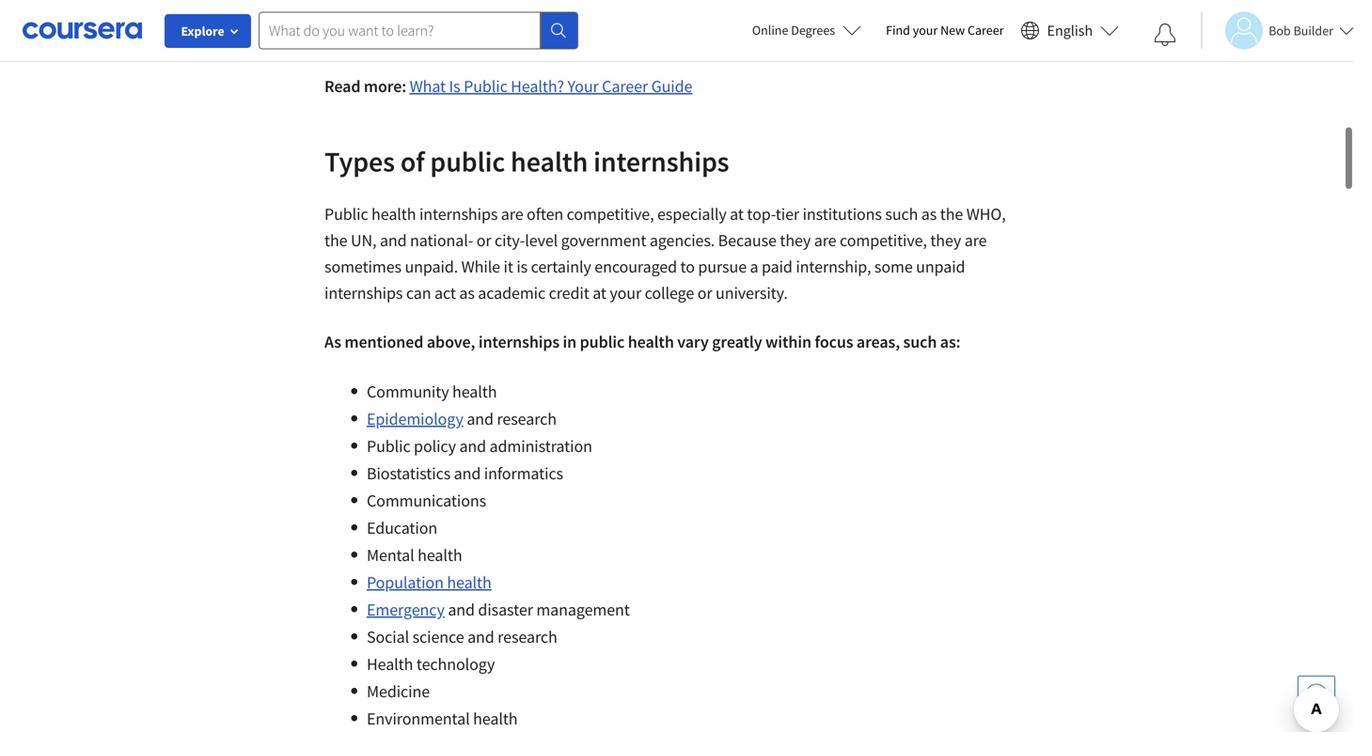 Task type: locate. For each thing, give the bounding box(es) containing it.
your inside the public health internships are often competitive, especially at top-tier institutions such as the who, the un, and national- or city-level government agencies. because they are competitive, they are sometimes unpaid. while it is certainly encouraged to pursue a paid internship, some unpaid internships can act as academic credit at your college or university.
[[610, 283, 642, 304]]

focus
[[815, 332, 854, 353]]

administration
[[490, 436, 593, 457]]

are up city-
[[501, 204, 524, 225]]

online
[[753, 22, 789, 39]]

encouraged
[[595, 256, 677, 278]]

at right credit
[[593, 283, 607, 304]]

of
[[401, 144, 425, 179]]

help center image
[[1306, 684, 1329, 707]]

1 horizontal spatial or
[[698, 283, 713, 304]]

it
[[504, 256, 514, 278]]

unpaid
[[917, 256, 966, 278]]

policy
[[414, 436, 456, 457]]

0 vertical spatial such
[[886, 204, 919, 225]]

science
[[413, 627, 464, 648]]

research up administration
[[497, 409, 557, 430]]

health down above,
[[453, 382, 497, 403]]

0 vertical spatial as
[[922, 204, 937, 225]]

or left city-
[[477, 230, 492, 251]]

and right "un,"
[[380, 230, 407, 251]]

health left "vary"
[[628, 332, 674, 353]]

are
[[501, 204, 524, 225], [815, 230, 837, 251], [965, 230, 987, 251]]

1 vertical spatial competitive,
[[840, 230, 928, 251]]

population health link
[[367, 573, 492, 594]]

english
[[1048, 21, 1093, 40]]

to
[[681, 256, 695, 278]]

1 vertical spatial career
[[602, 76, 648, 97]]

they
[[780, 230, 811, 251], [931, 230, 962, 251]]

0 vertical spatial public
[[430, 144, 505, 179]]

and inside the public health internships are often competitive, especially at top-tier institutions such as the who, the un, and national- or city-level government agencies. because they are competitive, they are sometimes unpaid. while it is certainly encouraged to pursue a paid internship, some unpaid internships can act as academic credit at your college or university.
[[380, 230, 407, 251]]

internships up national- in the left top of the page
[[420, 204, 498, 225]]

as up unpaid
[[922, 204, 937, 225]]

the
[[941, 204, 964, 225], [325, 230, 348, 251]]

1 horizontal spatial your
[[913, 22, 938, 39]]

0 horizontal spatial competitive,
[[567, 204, 654, 225]]

top-
[[747, 204, 776, 225]]

technology
[[417, 654, 495, 676]]

in
[[563, 332, 577, 353]]

degrees
[[791, 22, 836, 39]]

epidemiology
[[367, 409, 464, 430]]

such
[[886, 204, 919, 225], [904, 332, 937, 353]]

1 vertical spatial public
[[325, 204, 368, 225]]

social
[[367, 627, 409, 648]]

0 horizontal spatial your
[[610, 283, 642, 304]]

public right is
[[464, 76, 508, 97]]

0 horizontal spatial public
[[430, 144, 505, 179]]

2 vertical spatial public
[[367, 436, 411, 457]]

0 vertical spatial career
[[968, 22, 1004, 39]]

public
[[464, 76, 508, 97], [325, 204, 368, 225], [367, 436, 411, 457]]

while
[[462, 256, 501, 278]]

such up the some
[[886, 204, 919, 225]]

0 vertical spatial the
[[941, 204, 964, 225]]

as mentioned above, internships in public health vary greatly within focus areas, such as:
[[325, 332, 964, 353]]

1 vertical spatial at
[[593, 283, 607, 304]]

None search field
[[259, 12, 579, 49]]

0 vertical spatial research
[[497, 409, 557, 430]]

bob
[[1269, 22, 1292, 39]]

0 vertical spatial your
[[913, 22, 938, 39]]

they down tier
[[780, 230, 811, 251]]

career
[[968, 22, 1004, 39], [602, 76, 648, 97]]

at left top-
[[730, 204, 744, 225]]

0 vertical spatial competitive,
[[567, 204, 654, 225]]

find
[[886, 22, 911, 39]]

such left as:
[[904, 332, 937, 353]]

1 vertical spatial your
[[610, 283, 642, 304]]

your right find
[[913, 22, 938, 39]]

internship,
[[796, 256, 872, 278]]

they up unpaid
[[931, 230, 962, 251]]

public up "un,"
[[325, 204, 368, 225]]

online degrees
[[753, 22, 836, 39]]

public right in
[[580, 332, 625, 353]]

career right new
[[968, 22, 1004, 39]]

your down the encouraged
[[610, 283, 642, 304]]

communications
[[367, 491, 486, 512]]

1 vertical spatial as
[[459, 283, 475, 304]]

explore button
[[165, 14, 251, 48]]

or
[[477, 230, 492, 251], [698, 283, 713, 304]]

0 horizontal spatial career
[[602, 76, 648, 97]]

1 horizontal spatial they
[[931, 230, 962, 251]]

because
[[719, 230, 777, 251]]

public inside the public health internships are often competitive, especially at top-tier institutions such as the who, the un, and national- or city-level government agencies. because they are competitive, they are sometimes unpaid. while it is certainly encouraged to pursue a paid internship, some unpaid internships can act as academic credit at your college or university.
[[325, 204, 368, 225]]

at
[[730, 204, 744, 225], [593, 283, 607, 304]]

and
[[380, 230, 407, 251], [467, 409, 494, 430], [460, 436, 486, 457], [454, 463, 481, 485], [448, 600, 475, 621], [468, 627, 495, 648]]

mentioned
[[345, 332, 424, 353]]

medicine
[[367, 682, 430, 703]]

are up internship,
[[815, 230, 837, 251]]

biostatistics
[[367, 463, 451, 485]]

new
[[941, 22, 966, 39]]

internships
[[594, 144, 730, 179], [420, 204, 498, 225], [325, 283, 403, 304], [479, 332, 560, 353]]

emergency
[[367, 600, 445, 621]]

0 horizontal spatial or
[[477, 230, 492, 251]]

emergency link
[[367, 600, 445, 621]]

internships down academic
[[479, 332, 560, 353]]

career right your
[[602, 76, 648, 97]]

and right epidemiology link
[[467, 409, 494, 430]]

health up disaster
[[447, 573, 492, 594]]

0 vertical spatial at
[[730, 204, 744, 225]]

coursera image
[[23, 15, 142, 45]]

unpaid.
[[405, 256, 458, 278]]

within
[[766, 332, 812, 353]]

or down pursue
[[698, 283, 713, 304]]

1 vertical spatial such
[[904, 332, 937, 353]]

competitive, up the some
[[840, 230, 928, 251]]

as:
[[941, 332, 961, 353]]

institutions
[[803, 204, 882, 225]]

your
[[913, 22, 938, 39], [610, 283, 642, 304]]

city-
[[495, 230, 525, 251]]

competitive, up government
[[567, 204, 654, 225]]

public up biostatistics
[[367, 436, 411, 457]]

and down policy
[[454, 463, 481, 485]]

health up "un,"
[[372, 204, 416, 225]]

environmental
[[367, 709, 470, 730]]

public right of
[[430, 144, 505, 179]]

areas,
[[857, 332, 900, 353]]

1 vertical spatial or
[[698, 283, 713, 304]]

health inside the public health internships are often competitive, especially at top-tier institutions such as the who, the un, and national- or city-level government agencies. because they are competitive, they are sometimes unpaid. while it is certainly encouraged to pursue a paid internship, some unpaid internships can act as academic credit at your college or university.
[[372, 204, 416, 225]]

the left who,
[[941, 204, 964, 225]]

0 horizontal spatial they
[[780, 230, 811, 251]]

national-
[[410, 230, 473, 251]]

0 vertical spatial public
[[464, 76, 508, 97]]

are down who,
[[965, 230, 987, 251]]

find your new career
[[886, 22, 1004, 39]]

1 horizontal spatial competitive,
[[840, 230, 928, 251]]

1 horizontal spatial at
[[730, 204, 744, 225]]

internships up especially
[[594, 144, 730, 179]]

find your new career link
[[877, 19, 1014, 42]]

university.
[[716, 283, 788, 304]]

research
[[497, 409, 557, 430], [498, 627, 558, 648]]

health
[[511, 144, 588, 179], [372, 204, 416, 225], [628, 332, 674, 353], [453, 382, 497, 403], [418, 545, 462, 566], [447, 573, 492, 594], [473, 709, 518, 730]]

is
[[449, 76, 461, 97]]

public
[[430, 144, 505, 179], [580, 332, 625, 353]]

as right act
[[459, 283, 475, 304]]

1 horizontal spatial public
[[580, 332, 625, 353]]

competitive,
[[567, 204, 654, 225], [840, 230, 928, 251]]

the left "un,"
[[325, 230, 348, 251]]

builder
[[1294, 22, 1334, 39]]

1 vertical spatial the
[[325, 230, 348, 251]]

research down disaster
[[498, 627, 558, 648]]



Task type: describe. For each thing, give the bounding box(es) containing it.
often
[[527, 204, 564, 225]]

1 horizontal spatial are
[[815, 230, 837, 251]]

credit
[[549, 283, 590, 304]]

bob builder
[[1269, 22, 1334, 39]]

informatics
[[484, 463, 564, 485]]

and down disaster
[[468, 627, 495, 648]]

1 horizontal spatial the
[[941, 204, 964, 225]]

0 horizontal spatial as
[[459, 283, 475, 304]]

and right policy
[[460, 436, 486, 457]]

0 horizontal spatial the
[[325, 230, 348, 251]]

0 vertical spatial or
[[477, 230, 492, 251]]

online degrees button
[[737, 9, 877, 51]]

can
[[406, 283, 431, 304]]

sometimes
[[325, 256, 402, 278]]

mental
[[367, 545, 415, 566]]

who,
[[967, 204, 1006, 225]]

read
[[325, 76, 361, 97]]

above,
[[427, 332, 475, 353]]

2 horizontal spatial are
[[965, 230, 987, 251]]

some
[[875, 256, 913, 278]]

paid
[[762, 256, 793, 278]]

pursue
[[699, 256, 747, 278]]

What do you want to learn? text field
[[259, 12, 541, 49]]

health?
[[511, 76, 564, 97]]

education
[[367, 518, 438, 539]]

college
[[645, 283, 695, 304]]

0 horizontal spatial are
[[501, 204, 524, 225]]

health down technology
[[473, 709, 518, 730]]

1 horizontal spatial as
[[922, 204, 937, 225]]

health up the often
[[511, 144, 588, 179]]

1 horizontal spatial career
[[968, 22, 1004, 39]]

health
[[367, 654, 413, 676]]

health up population health link
[[418, 545, 462, 566]]

as
[[325, 332, 341, 353]]

epidemiology link
[[367, 409, 464, 430]]

tier
[[776, 204, 800, 225]]

a
[[750, 256, 759, 278]]

greatly
[[712, 332, 763, 353]]

management
[[537, 600, 630, 621]]

academic
[[478, 283, 546, 304]]

certainly
[[531, 256, 592, 278]]

disaster
[[478, 600, 533, 621]]

english button
[[1014, 0, 1127, 61]]

act
[[435, 283, 456, 304]]

1 vertical spatial research
[[498, 627, 558, 648]]

types
[[325, 144, 395, 179]]

what is public health? your career guide link
[[410, 76, 693, 97]]

is
[[517, 256, 528, 278]]

public health internships are often competitive, especially at top-tier institutions such as the who, the un, and national- or city-level government agencies. because they are competitive, they are sometimes unpaid. while it is certainly encouraged to pursue a paid internship, some unpaid internships can act as academic credit at your college or university.
[[325, 204, 1006, 304]]

explore
[[181, 23, 224, 40]]

population
[[367, 573, 444, 594]]

more:
[[364, 76, 407, 97]]

community health epidemiology and research public policy and administration biostatistics and informatics communications education mental health population health emergency and disaster management social science and research health technology medicine environmental health
[[367, 382, 630, 730]]

un,
[[351, 230, 377, 251]]

1 they from the left
[[780, 230, 811, 251]]

read more: what is public health? your career guide
[[325, 76, 693, 97]]

level
[[525, 230, 558, 251]]

bob builder button
[[1202, 12, 1355, 49]]

public inside community health epidemiology and research public policy and administration biostatistics and informatics communications education mental health population health emergency and disaster management social science and research health technology medicine environmental health
[[367, 436, 411, 457]]

types of public health internships
[[325, 144, 730, 179]]

guide
[[652, 76, 693, 97]]

show notifications image
[[1155, 24, 1177, 46]]

0 horizontal spatial at
[[593, 283, 607, 304]]

agencies.
[[650, 230, 715, 251]]

and up science
[[448, 600, 475, 621]]

1 vertical spatial public
[[580, 332, 625, 353]]

community
[[367, 382, 449, 403]]

2 they from the left
[[931, 230, 962, 251]]

especially
[[658, 204, 727, 225]]

your
[[568, 76, 599, 97]]

what
[[410, 76, 446, 97]]

internships down sometimes
[[325, 283, 403, 304]]

such inside the public health internships are often competitive, especially at top-tier institutions such as the who, the un, and national- or city-level government agencies. because they are competitive, they are sometimes unpaid. while it is certainly encouraged to pursue a paid internship, some unpaid internships can act as academic credit at your college or university.
[[886, 204, 919, 225]]

government
[[561, 230, 647, 251]]

vary
[[678, 332, 709, 353]]



Task type: vqa. For each thing, say whether or not it's contained in the screenshot.
"THEY"
yes



